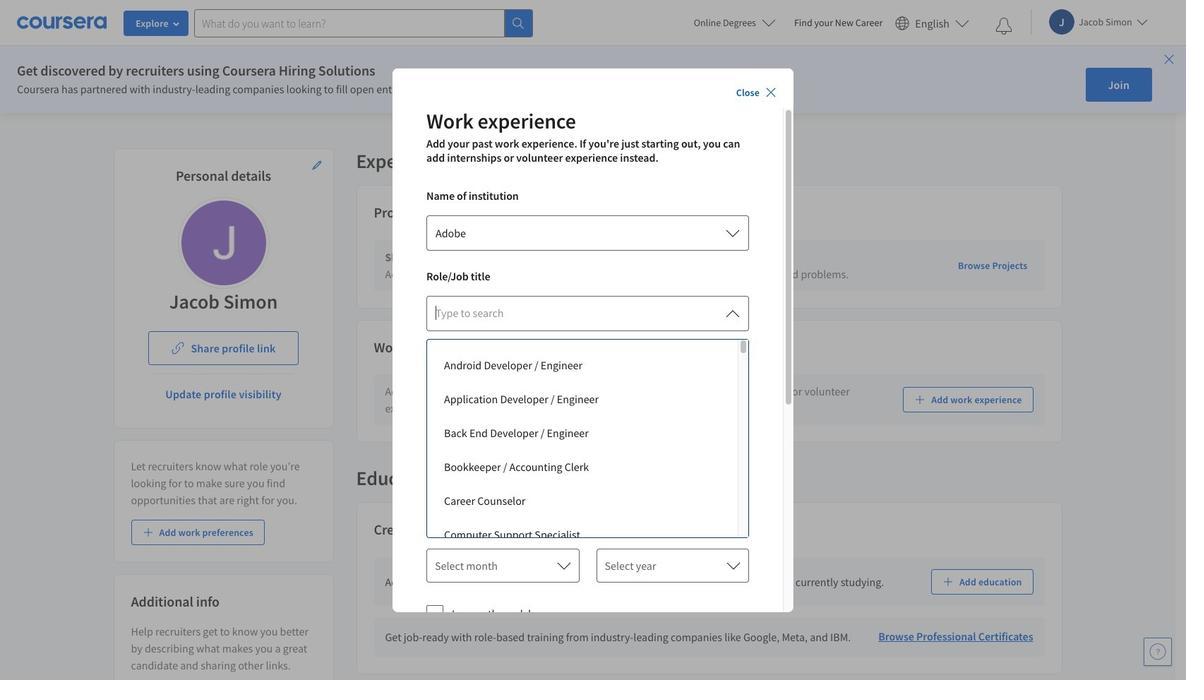 Task type: describe. For each thing, give the bounding box(es) containing it.
coursera image
[[17, 11, 107, 34]]

information about credentials section image
[[448, 525, 460, 537]]



Task type: locate. For each thing, give the bounding box(es) containing it.
help center image
[[1150, 644, 1167, 661]]

profile photo image
[[181, 201, 266, 285]]

information about the projects section image
[[429, 208, 440, 219]]

Type to search field
[[436, 305, 712, 322]]

edit personal details. image
[[311, 160, 323, 171]]

None search field
[[194, 9, 533, 37]]

None button
[[427, 215, 750, 250], [427, 296, 750, 331], [427, 215, 750, 250], [427, 296, 750, 331]]

dialog
[[393, 68, 794, 680]]

list box
[[427, 340, 749, 552]]

None field
[[436, 305, 719, 322]]



Task type: vqa. For each thing, say whether or not it's contained in the screenshot.
the Explore popup button
no



